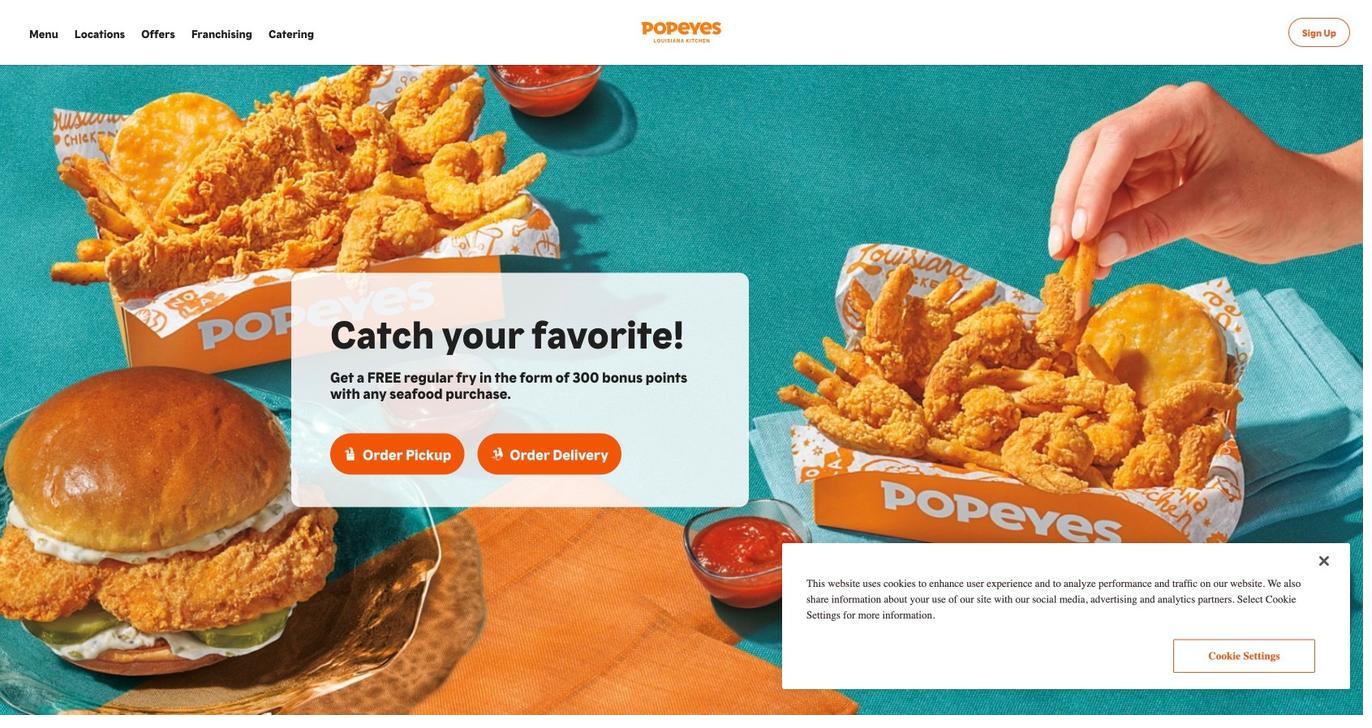 Task type: vqa. For each thing, say whether or not it's contained in the screenshot.
second heading from the top of the page
yes



Task type: describe. For each thing, give the bounding box(es) containing it.
1 heading from the top
[[330, 306, 710, 359]]



Task type: locate. For each thing, give the bounding box(es) containing it.
2 heading from the top
[[330, 369, 710, 401]]

1 vertical spatial heading
[[330, 369, 710, 401]]

catch your favorite! image
[[0, 65, 1364, 716]]

heading
[[330, 306, 710, 359], [330, 369, 710, 401]]

0 vertical spatial heading
[[330, 306, 710, 359]]



